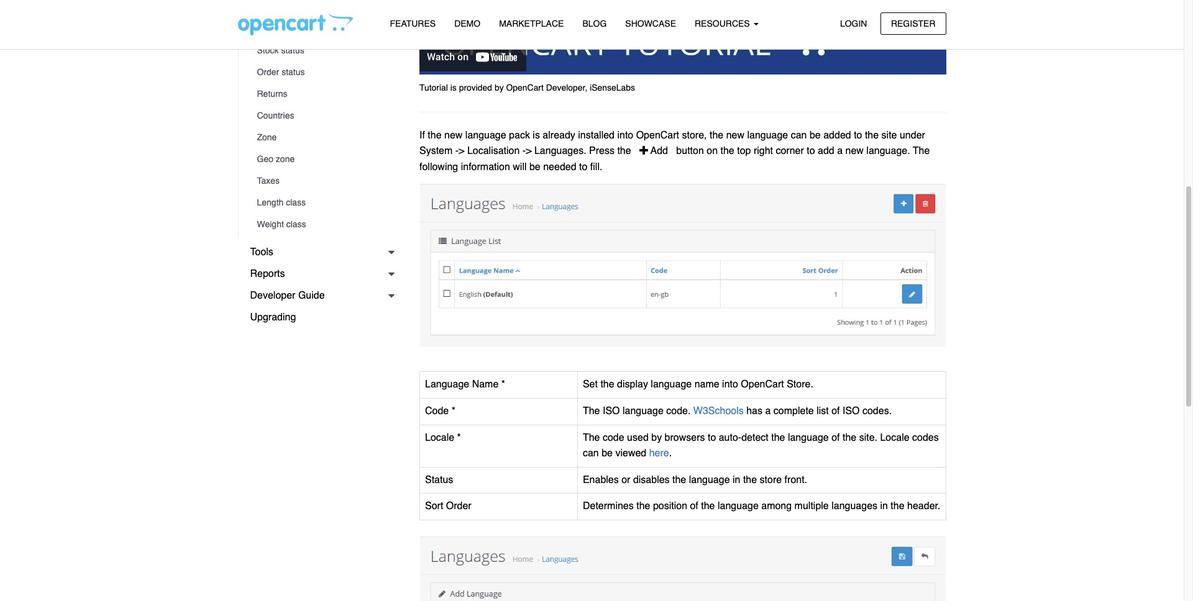 Task type: describe. For each thing, give the bounding box(es) containing it.
reports
[[250, 268, 285, 280]]

if the new language pack is already installed into opencart store, the new language can be added to the site under system -> localisation -> languages. press the
[[419, 130, 925, 157]]

code
[[603, 432, 624, 443]]

header.
[[907, 501, 941, 512]]

countries link
[[245, 105, 401, 127]]

zone
[[257, 132, 277, 142]]

codes
[[912, 432, 939, 443]]

languages
[[832, 501, 877, 512]]

1 vertical spatial in
[[880, 501, 888, 512]]

here
[[649, 448, 669, 459]]

demo
[[454, 19, 480, 29]]

corner
[[776, 146, 804, 157]]

to inside if the new language pack is already installed into opencart store, the new language can be added to the site under system -> localisation -> languages. press the
[[854, 130, 862, 141]]

1 > from the left
[[459, 146, 464, 157]]

returns
[[257, 89, 287, 99]]

reports link
[[238, 263, 401, 285]]

store
[[760, 475, 782, 486]]

developer
[[250, 290, 295, 301]]

weight
[[257, 219, 284, 229]]

the left 'site.'
[[843, 432, 856, 443]]

tools link
[[238, 242, 401, 263]]

zone
[[276, 154, 295, 164]]

tutorial
[[419, 83, 448, 93]]

0 horizontal spatial a
[[765, 406, 771, 417]]

of inside the code used by browsers to auto-detect the language of the site. locale codes can be viewed
[[832, 432, 840, 443]]

0 horizontal spatial new
[[444, 130, 463, 141]]

0 horizontal spatial in
[[733, 475, 740, 486]]

stock status link
[[245, 40, 401, 62]]

status for stock status
[[281, 45, 304, 55]]

status
[[425, 475, 453, 486]]

.
[[669, 448, 672, 459]]

be for the code used by browsers to auto-detect the language of the site. locale codes can be viewed
[[602, 448, 613, 459]]

1 iso from the left
[[603, 406, 620, 417]]

upgrading
[[250, 312, 296, 323]]

0 vertical spatial *
[[501, 379, 505, 390]]

the left site
[[865, 130, 879, 141]]

following
[[419, 161, 458, 173]]

status for order status
[[282, 67, 305, 77]]

* for locale *
[[457, 432, 461, 443]]

language left among
[[718, 501, 759, 512]]

language up used
[[623, 406, 664, 417]]

front.
[[785, 475, 807, 486]]

geo zone link
[[245, 149, 401, 170]]

taxes
[[257, 176, 280, 186]]

the inside 'add   button on the top right corner to add a new language. the following information will be needed to fill.'
[[913, 146, 930, 157]]

demo link
[[445, 13, 490, 35]]

login
[[840, 18, 867, 28]]

by for browsers
[[651, 432, 662, 443]]

length class link
[[245, 192, 401, 214]]

order status
[[257, 67, 305, 77]]

add
[[818, 146, 834, 157]]

language for language
[[257, 2, 298, 12]]

if
[[419, 130, 425, 141]]

language up right
[[747, 130, 788, 141]]

site.
[[859, 432, 877, 443]]

used
[[627, 432, 649, 443]]

name
[[695, 379, 719, 390]]

name
[[472, 379, 499, 390]]

top
[[737, 146, 751, 157]]

sort
[[425, 501, 443, 512]]

isenselabs
[[590, 83, 635, 93]]

the left store
[[743, 475, 757, 486]]

countries
[[257, 111, 294, 121]]

browsers
[[665, 432, 705, 443]]

add
[[651, 146, 668, 157]]

zone link
[[245, 127, 401, 149]]

list
[[817, 406, 829, 417]]

class for weight class
[[286, 219, 306, 229]]

the for the code used by browsers to auto-detect the language of the site. locale codes can be viewed
[[583, 432, 600, 443]]

features
[[390, 19, 436, 29]]

resources
[[695, 19, 752, 29]]

opencart - open source shopping cart solution image
[[238, 13, 353, 35]]

position
[[653, 501, 687, 512]]

blog
[[583, 19, 607, 29]]

upgrading link
[[238, 307, 401, 329]]

the code used by browsers to auto-detect the language of the site. locale codes can be viewed
[[583, 432, 939, 459]]

register link
[[881, 12, 946, 35]]

developer,
[[546, 83, 587, 93]]

information
[[461, 161, 510, 173]]

on
[[707, 146, 718, 157]]

will
[[513, 161, 527, 173]]

determines
[[583, 501, 634, 512]]

determines the position of the language among multiple languages in the header.
[[583, 501, 941, 512]]

geo
[[257, 154, 273, 164]]

fill.
[[590, 161, 602, 173]]

code.
[[666, 406, 691, 417]]

the right if on the top left
[[428, 130, 442, 141]]

language link
[[245, 0, 401, 18]]



Task type: locate. For each thing, give the bounding box(es) containing it.
1 vertical spatial by
[[651, 432, 662, 443]]

multiple
[[795, 501, 829, 512]]

showcase link
[[616, 13, 685, 35]]

0 horizontal spatial order
[[257, 67, 279, 77]]

features link
[[381, 13, 445, 35]]

language up localisation
[[465, 130, 506, 141]]

1 horizontal spatial can
[[791, 130, 807, 141]]

1 vertical spatial is
[[533, 130, 540, 141]]

weight class link
[[245, 214, 401, 236]]

in
[[733, 475, 740, 486], [880, 501, 888, 512]]

the up on
[[710, 130, 723, 141]]

a right add
[[837, 146, 843, 157]]

0 vertical spatial by
[[495, 83, 504, 93]]

new down the added
[[845, 146, 864, 157]]

0 horizontal spatial iso
[[603, 406, 620, 417]]

0 vertical spatial class
[[286, 198, 306, 208]]

can up corner
[[791, 130, 807, 141]]

be inside if the new language pack is already installed into opencart store, the new language can be added to the site under system -> localisation -> languages. press the
[[810, 130, 821, 141]]

stock status
[[257, 45, 304, 55]]

be up add
[[810, 130, 821, 141]]

locale down code * at the bottom
[[425, 432, 454, 443]]

language - info image
[[419, 536, 946, 602]]

plus image
[[639, 146, 648, 155]]

language down auto-
[[689, 475, 730, 486]]

1 horizontal spatial iso
[[843, 406, 860, 417]]

1 horizontal spatial new
[[726, 130, 744, 141]]

2 - from the left
[[523, 146, 526, 157]]

here .
[[649, 448, 672, 459]]

language name *
[[425, 379, 505, 390]]

the for the iso language code. w3schools has a complete list of iso codes.
[[583, 406, 600, 417]]

2 horizontal spatial new
[[845, 146, 864, 157]]

by for opencart
[[495, 83, 504, 93]]

0 horizontal spatial can
[[583, 448, 599, 459]]

into right "name"
[[722, 379, 738, 390]]

be inside the code used by browsers to auto-detect the language of the site. locale codes can be viewed
[[602, 448, 613, 459]]

0 horizontal spatial opencart
[[506, 83, 544, 93]]

1 horizontal spatial into
[[722, 379, 738, 390]]

new up system
[[444, 130, 463, 141]]

1 locale from the left
[[425, 432, 454, 443]]

code
[[425, 406, 449, 417]]

language
[[465, 130, 506, 141], [747, 130, 788, 141], [651, 379, 692, 390], [623, 406, 664, 417], [788, 432, 829, 443], [689, 475, 730, 486], [718, 501, 759, 512]]

the inside the code used by browsers to auto-detect the language of the site. locale codes can be viewed
[[583, 432, 600, 443]]

be down code
[[602, 448, 613, 459]]

status down stock status
[[282, 67, 305, 77]]

system
[[419, 146, 453, 157]]

is right pack at the left of the page
[[533, 130, 540, 141]]

0 horizontal spatial is
[[450, 83, 457, 93]]

1 horizontal spatial *
[[457, 432, 461, 443]]

0 horizontal spatial language
[[257, 2, 298, 12]]

language up code.
[[651, 379, 692, 390]]

2 vertical spatial be
[[602, 448, 613, 459]]

opencart up add
[[636, 130, 679, 141]]

2 vertical spatial opencart
[[741, 379, 784, 390]]

0 horizontal spatial by
[[495, 83, 504, 93]]

weight class
[[257, 219, 306, 229]]

1 horizontal spatial is
[[533, 130, 540, 141]]

* for code *
[[452, 406, 455, 417]]

the down under
[[913, 146, 930, 157]]

to inside the code used by browsers to auto-detect the language of the site. locale codes can be viewed
[[708, 432, 716, 443]]

0 vertical spatial in
[[733, 475, 740, 486]]

2 horizontal spatial be
[[810, 130, 821, 141]]

language.
[[866, 146, 910, 157]]

store,
[[682, 130, 707, 141]]

register
[[891, 18, 936, 28]]

0 vertical spatial is
[[450, 83, 457, 93]]

language inside the code used by browsers to auto-detect the language of the site. locale codes can be viewed
[[788, 432, 829, 443]]

taxes link
[[245, 170, 401, 192]]

site
[[882, 130, 897, 141]]

be for add   button on the top right corner to add a new language. the following information will be needed to fill.
[[529, 161, 540, 173]]

1 horizontal spatial in
[[880, 501, 888, 512]]

into inside if the new language pack is already installed into opencart store, the new language can be added to the site under system -> localisation -> languages. press the
[[617, 130, 633, 141]]

- up will
[[523, 146, 526, 157]]

new up top
[[726, 130, 744, 141]]

2 class from the top
[[286, 219, 306, 229]]

button
[[676, 146, 704, 157]]

1 vertical spatial of
[[832, 432, 840, 443]]

a
[[837, 146, 843, 157], [765, 406, 771, 417]]

be right will
[[529, 161, 540, 173]]

the
[[913, 146, 930, 157], [583, 406, 600, 417], [583, 432, 600, 443]]

0 horizontal spatial -
[[455, 146, 459, 157]]

installed
[[578, 130, 615, 141]]

can inside the code used by browsers to auto-detect the language of the site. locale codes can be viewed
[[583, 448, 599, 459]]

1 horizontal spatial -
[[523, 146, 526, 157]]

the right set
[[601, 379, 614, 390]]

order inside "order status" link
[[257, 67, 279, 77]]

2 horizontal spatial *
[[501, 379, 505, 390]]

1 horizontal spatial language
[[425, 379, 469, 390]]

has
[[746, 406, 763, 417]]

1 vertical spatial a
[[765, 406, 771, 417]]

order status link
[[245, 62, 401, 83]]

0 vertical spatial into
[[617, 130, 633, 141]]

1 vertical spatial the
[[583, 406, 600, 417]]

class right weight
[[286, 219, 306, 229]]

length
[[257, 198, 284, 208]]

be
[[810, 130, 821, 141], [529, 161, 540, 173], [602, 448, 613, 459]]

to left add
[[807, 146, 815, 157]]

the right on
[[721, 146, 734, 157]]

of left 'site.'
[[832, 432, 840, 443]]

the left position
[[636, 501, 650, 512]]

0 vertical spatial be
[[810, 130, 821, 141]]

class inside "link"
[[286, 219, 306, 229]]

1 vertical spatial order
[[446, 501, 471, 512]]

1 vertical spatial *
[[452, 406, 455, 417]]

1 vertical spatial be
[[529, 161, 540, 173]]

1 vertical spatial opencart
[[636, 130, 679, 141]]

new inside 'add   button on the top right corner to add a new language. the following information will be needed to fill.'
[[845, 146, 864, 157]]

the left plus "icon"
[[617, 146, 631, 157]]

already
[[543, 130, 575, 141]]

0 horizontal spatial >
[[459, 146, 464, 157]]

in right languages
[[880, 501, 888, 512]]

2 vertical spatial *
[[457, 432, 461, 443]]

the down enables or disables the language in the store front.
[[701, 501, 715, 512]]

by up the here link
[[651, 432, 662, 443]]

language
[[257, 2, 298, 12], [425, 379, 469, 390]]

opencart inside if the new language pack is already installed into opencart store, the new language can be added to the site under system -> localisation -> languages. press the
[[636, 130, 679, 141]]

* down language name *
[[457, 432, 461, 443]]

1 vertical spatial language
[[425, 379, 469, 390]]

1 horizontal spatial by
[[651, 432, 662, 443]]

1 horizontal spatial locale
[[880, 432, 910, 443]]

of right position
[[690, 501, 698, 512]]

detect
[[741, 432, 769, 443]]

1 vertical spatial class
[[286, 219, 306, 229]]

the left header.
[[891, 501, 905, 512]]

can
[[791, 130, 807, 141], [583, 448, 599, 459]]

code *
[[425, 406, 455, 417]]

1 horizontal spatial opencart
[[636, 130, 679, 141]]

0 vertical spatial language
[[257, 2, 298, 12]]

pack
[[509, 130, 530, 141]]

among
[[761, 501, 792, 512]]

showcase
[[625, 19, 676, 29]]

2 iso from the left
[[843, 406, 860, 417]]

press
[[589, 146, 615, 157]]

* right code
[[452, 406, 455, 417]]

opencart up has
[[741, 379, 784, 390]]

be inside 'add   button on the top right corner to add a new language. the following information will be needed to fill.'
[[529, 161, 540, 173]]

0 vertical spatial of
[[832, 406, 840, 417]]

login link
[[830, 12, 878, 35]]

in left store
[[733, 475, 740, 486]]

0 horizontal spatial *
[[452, 406, 455, 417]]

to left fill.
[[579, 161, 587, 173]]

language up code * at the bottom
[[425, 379, 469, 390]]

of right list
[[832, 406, 840, 417]]

language for language name *
[[425, 379, 469, 390]]

can inside if the new language pack is already installed into opencart store, the new language can be added to the site under system -> localisation -> languages. press the
[[791, 130, 807, 141]]

resources link
[[685, 13, 768, 35]]

a inside 'add   button on the top right corner to add a new language. the following information will be needed to fill.'
[[837, 146, 843, 157]]

guide
[[298, 290, 325, 301]]

language up currency
[[257, 2, 298, 12]]

by right provided
[[495, 83, 504, 93]]

currency link
[[245, 18, 401, 40]]

store.
[[787, 379, 813, 390]]

the left code
[[583, 432, 600, 443]]

is right tutorial
[[450, 83, 457, 93]]

length class
[[257, 198, 306, 208]]

*
[[501, 379, 505, 390], [452, 406, 455, 417], [457, 432, 461, 443]]

to
[[854, 130, 862, 141], [807, 146, 815, 157], [579, 161, 587, 173], [708, 432, 716, 443]]

tutorial is provided by opencart developer, isenselabs
[[419, 83, 635, 93]]

status up 'order status'
[[281, 45, 304, 55]]

locale *
[[425, 432, 461, 443]]

geo zone
[[257, 154, 295, 164]]

2 horizontal spatial opencart
[[741, 379, 784, 390]]

2 locale from the left
[[880, 432, 910, 443]]

the down set
[[583, 406, 600, 417]]

1 horizontal spatial be
[[602, 448, 613, 459]]

0 horizontal spatial be
[[529, 161, 540, 173]]

to left auto-
[[708, 432, 716, 443]]

0 vertical spatial opencart
[[506, 83, 544, 93]]

2 > from the left
[[526, 146, 532, 157]]

opencart left developer,
[[506, 83, 544, 93]]

is inside if the new language pack is already installed into opencart store, the new language can be added to the site under system -> localisation -> languages. press the
[[533, 130, 540, 141]]

a right has
[[765, 406, 771, 417]]

* right name
[[501, 379, 505, 390]]

class for length class
[[286, 198, 306, 208]]

localisation
[[467, 146, 520, 157]]

here link
[[649, 448, 669, 459]]

1 vertical spatial can
[[583, 448, 599, 459]]

the right the disables
[[672, 475, 686, 486]]

set the display language name into opencart store.
[[583, 379, 813, 390]]

0 vertical spatial order
[[257, 67, 279, 77]]

1 vertical spatial status
[[282, 67, 305, 77]]

2 vertical spatial the
[[583, 432, 600, 443]]

language inside 'link'
[[257, 2, 298, 12]]

codes.
[[863, 406, 892, 417]]

developer guide
[[250, 290, 325, 301]]

1 - from the left
[[455, 146, 459, 157]]

iso left the codes.
[[843, 406, 860, 417]]

can up enables
[[583, 448, 599, 459]]

opencart
[[506, 83, 544, 93], [636, 130, 679, 141], [741, 379, 784, 390]]

0 horizontal spatial into
[[617, 130, 633, 141]]

under
[[900, 130, 925, 141]]

0 vertical spatial status
[[281, 45, 304, 55]]

the inside 'add   button on the top right corner to add a new language. the following information will be needed to fill.'
[[721, 146, 734, 157]]

>
[[459, 146, 464, 157], [526, 146, 532, 157]]

set
[[583, 379, 598, 390]]

the iso language code. w3schools has a complete list of iso codes.
[[583, 406, 892, 417]]

iso up code
[[603, 406, 620, 417]]

> right system
[[459, 146, 464, 157]]

1 class from the top
[[286, 198, 306, 208]]

0 horizontal spatial locale
[[425, 432, 454, 443]]

order right sort
[[446, 501, 471, 512]]

status
[[281, 45, 304, 55], [282, 67, 305, 77]]

> up will
[[526, 146, 532, 157]]

viewed
[[615, 448, 646, 459]]

1 vertical spatial into
[[722, 379, 738, 390]]

into right the installed
[[617, 130, 633, 141]]

the right detect
[[771, 432, 785, 443]]

language down list
[[788, 432, 829, 443]]

locale inside the code used by browsers to auto-detect the language of the site. locale codes can be viewed
[[880, 432, 910, 443]]

sort order
[[425, 501, 471, 512]]

stock
[[257, 45, 279, 55]]

w3schools
[[693, 406, 744, 417]]

marketplace link
[[490, 13, 573, 35]]

locale right 'site.'
[[880, 432, 910, 443]]

0 vertical spatial can
[[791, 130, 807, 141]]

languages.
[[534, 146, 586, 157]]

disables
[[633, 475, 670, 486]]

by inside the code used by browsers to auto-detect the language of the site. locale codes can be viewed
[[651, 432, 662, 443]]

1 horizontal spatial >
[[526, 146, 532, 157]]

developer guide link
[[238, 285, 401, 307]]

1 horizontal spatial order
[[446, 501, 471, 512]]

blog link
[[573, 13, 616, 35]]

add   button on the top right corner to add a new language. the following information will be needed to fill.
[[419, 146, 930, 173]]

- right system
[[455, 146, 459, 157]]

order down stock at the top of page
[[257, 67, 279, 77]]

enables
[[583, 475, 619, 486]]

language - list image
[[419, 183, 946, 348]]

by
[[495, 83, 504, 93], [651, 432, 662, 443]]

2 vertical spatial of
[[690, 501, 698, 512]]

0 vertical spatial a
[[837, 146, 843, 157]]

class right length at the top of the page
[[286, 198, 306, 208]]

to right the added
[[854, 130, 862, 141]]

1 horizontal spatial a
[[837, 146, 843, 157]]

marketplace
[[499, 19, 564, 29]]

needed
[[543, 161, 576, 173]]

0 vertical spatial the
[[913, 146, 930, 157]]



Task type: vqa. For each thing, say whether or not it's contained in the screenshot.
Product
no



